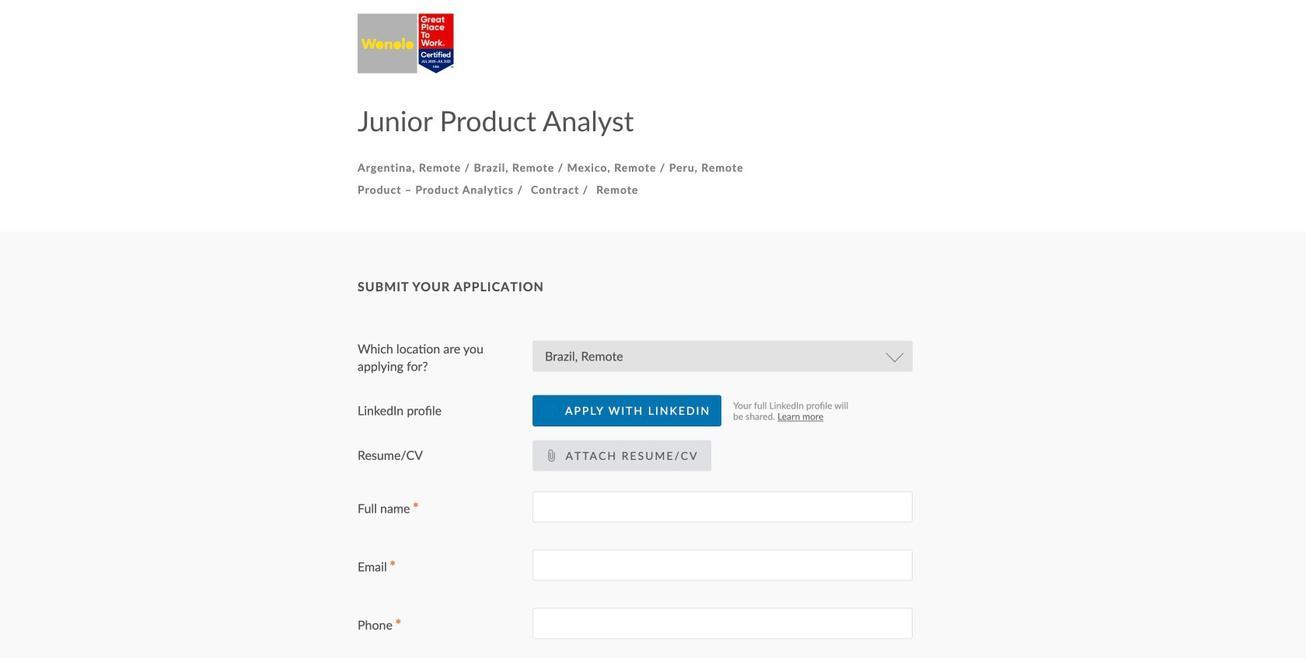 Task type: describe. For each thing, give the bounding box(es) containing it.
paperclip image
[[545, 450, 558, 462]]

wonolo logo image
[[358, 14, 454, 74]]



Task type: vqa. For each thing, say whether or not it's contained in the screenshot.
PAPERCLIP image
yes



Task type: locate. For each thing, give the bounding box(es) containing it.
None email field
[[533, 550, 913, 581]]

None text field
[[533, 609, 913, 640]]

None text field
[[533, 492, 913, 523]]



